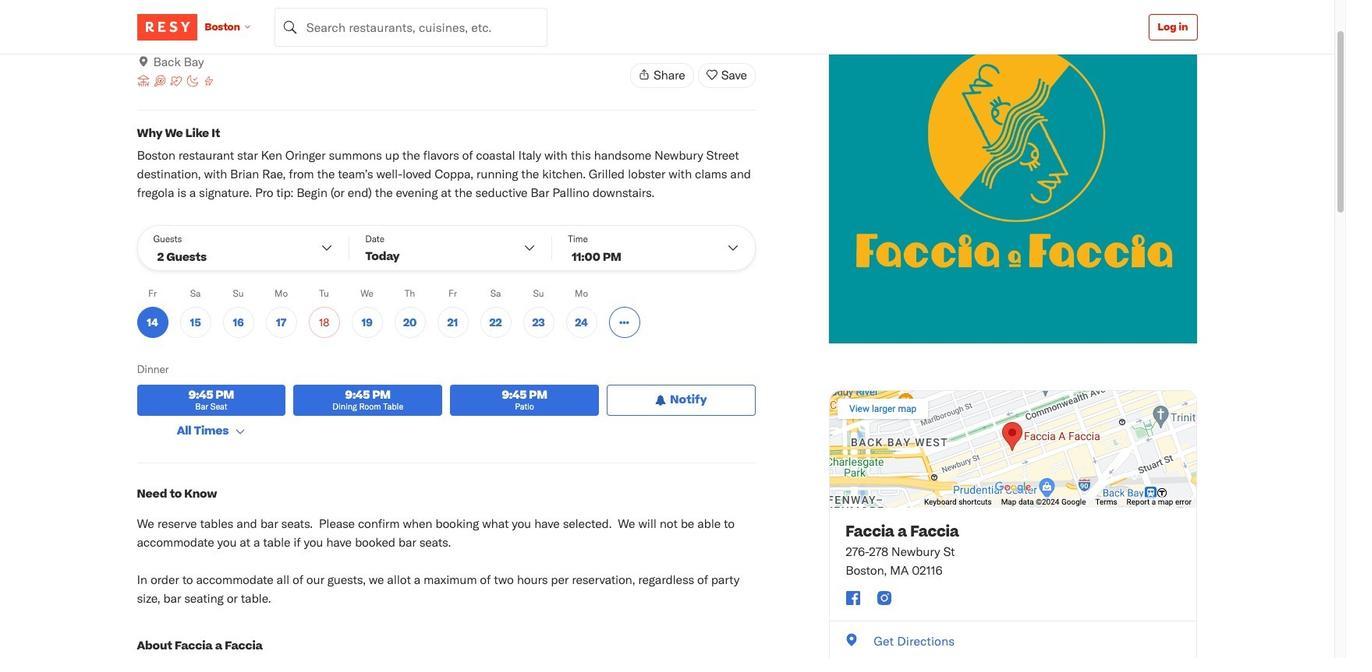 Task type: describe. For each thing, give the bounding box(es) containing it.
4.5 out of 5 stars image
[[137, 35, 162, 51]]



Task type: locate. For each thing, give the bounding box(es) containing it.
None field
[[274, 7, 547, 46]]

Search restaurants, cuisines, etc. text field
[[274, 7, 547, 46]]



Task type: vqa. For each thing, say whether or not it's contained in the screenshot.
field
yes



